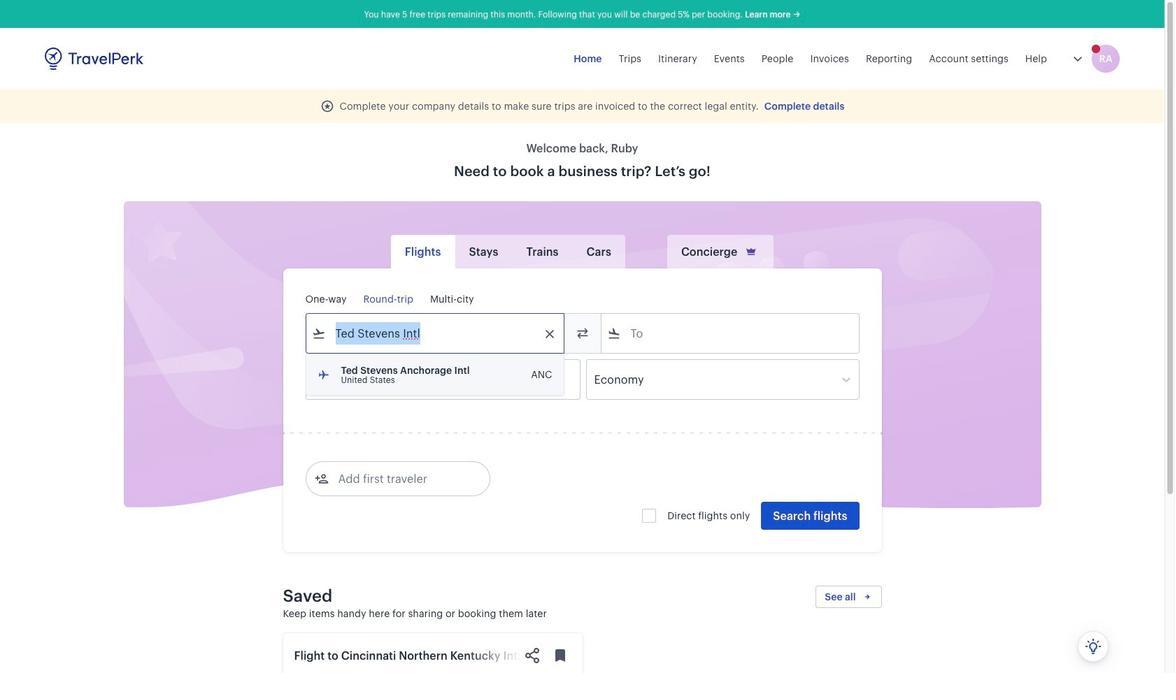 Task type: describe. For each thing, give the bounding box(es) containing it.
Return text field
[[409, 360, 481, 399]]



Task type: locate. For each thing, give the bounding box(es) containing it.
To search field
[[621, 322, 840, 345]]

Depart text field
[[326, 360, 398, 399]]

Add first traveler search field
[[328, 468, 474, 490]]

From search field
[[326, 322, 545, 345]]



Task type: vqa. For each thing, say whether or not it's contained in the screenshot.
Alaska Airlines image
no



